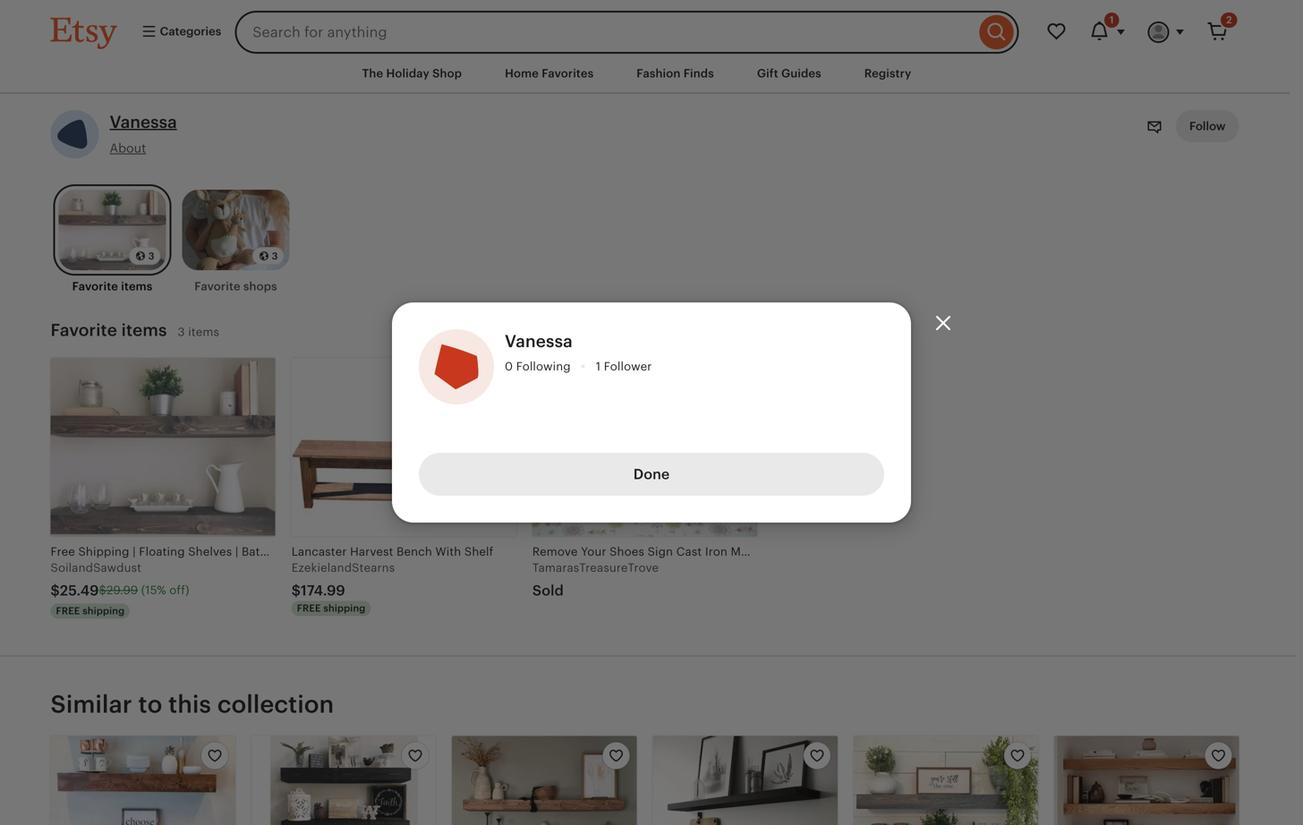 Task type: describe. For each thing, give the bounding box(es) containing it.
ezekielandstearns
[[292, 562, 395, 575]]

shelf
[[465, 545, 494, 559]]

similar
[[51, 691, 132, 718]]

favorite shops
[[195, 280, 277, 293]]

natural wood floating shelf decorative wall shelves wooden floating shelving unit custom wall shelf sturdy wall shelves natural wall shelf image
[[1055, 736, 1240, 826]]

tamarastreasuretrove
[[533, 562, 659, 575]]

vanessa inside dialog
[[505, 332, 573, 351]]

1 horizontal spatial $
[[99, 584, 107, 597]]

lancaster
[[292, 545, 347, 559]]

harvest
[[350, 545, 394, 559]]

soilandsawdust $ 25.49 $ 29.99 (15% off) free shipping
[[51, 562, 189, 617]]

remove your shoes sign cast iron metal plaque white entryway shabby chic please take off shoe request gift idea see description for details image
[[533, 358, 758, 537]]

3 items
[[178, 325, 219, 339]]

0 vertical spatial favorite items
[[72, 280, 153, 293]]

sold
[[533, 583, 564, 599]]

done button
[[419, 453, 885, 496]]

floating shelves | free shipping | custom rustic wood shelf image
[[854, 736, 1039, 826]]

(15%
[[141, 584, 166, 597]]

0
[[505, 360, 513, 373]]

$ inside lancaster harvest bench with shelf ezekielandstearns $ 174.99 free shipping
[[292, 583, 301, 599]]

free shipping! floating shelves, rustic floating shelf, floating shelf, farmhouse shelf, open shelving, kitchen shelf, bathroom shelf image
[[51, 736, 235, 826]]

29.99
[[107, 584, 138, 597]]

floating shelves, floating shelf, black floating shelves, wide floating shelves, free shipping image
[[251, 736, 436, 826]]

lancaster harvest bench with shelf image
[[292, 358, 517, 537]]

1
[[596, 360, 601, 373]]

0 vertical spatial vanessa
[[110, 113, 177, 132]]

lancaster harvest bench with shelf ezekielandstearns $ 174.99 free shipping
[[292, 545, 494, 614]]

collection
[[217, 691, 334, 718]]

about
[[110, 141, 146, 155]]

ready to ship floating shelves, floating shelf, wooden shelves, open shelving image
[[452, 736, 637, 826]]

similar to this collection
[[51, 691, 334, 718]]

black floating shelf, bathroom shelf, rustic shelf, kitchen shelf, book shelf, bedroom shelf, floating wood shelf, custom floating shelf image
[[653, 736, 838, 826]]

25.49
[[60, 583, 99, 599]]

off)
[[169, 584, 189, 597]]

0 following
[[505, 360, 571, 373]]

free inside lancaster harvest bench with shelf ezekielandstearns $ 174.99 free shipping
[[297, 603, 321, 614]]

to
[[138, 691, 162, 718]]

about button
[[110, 139, 146, 157]]

smaller xs image for floating shelves, floating shelf, black floating shelves, wide floating shelves, free shipping image
[[408, 749, 424, 765]]



Task type: vqa. For each thing, say whether or not it's contained in the screenshot.
the right 'Vanessa'
yes



Task type: locate. For each thing, give the bounding box(es) containing it.
shipping down "174.99"
[[324, 603, 366, 614]]

1 horizontal spatial 3
[[178, 325, 185, 339]]

0 horizontal spatial 3
[[148, 251, 154, 262]]

follower
[[604, 360, 652, 373]]

smaller xs image
[[408, 749, 424, 765], [809, 749, 825, 765], [1010, 749, 1026, 765], [1211, 749, 1227, 765]]

1 vertical spatial vanessa
[[505, 332, 573, 351]]

1 horizontal spatial vanessa
[[505, 332, 573, 351]]

3 for favorite items
[[148, 251, 154, 262]]

3
[[148, 251, 154, 262], [272, 251, 278, 262], [178, 325, 185, 339]]

4 smaller xs image from the left
[[1211, 749, 1227, 765]]

1 horizontal spatial free
[[297, 603, 321, 614]]

free
[[297, 603, 321, 614], [56, 606, 80, 617]]

favorite
[[72, 280, 118, 293], [195, 280, 241, 293], [51, 320, 117, 340]]

free shipping | floating shelves | bathroom floating shelf | kitchen open shelving | wooden wall decor | farmhouse decor | floating shelf image
[[51, 358, 275, 537]]

vanessa up the 0 following
[[505, 332, 573, 351]]

0 horizontal spatial $
[[51, 583, 60, 599]]

1 horizontal spatial smaller xs image
[[608, 749, 624, 765]]

done
[[634, 466, 670, 483]]

favorite items
[[72, 280, 153, 293], [51, 320, 167, 340]]

2 horizontal spatial $
[[292, 583, 301, 599]]

free inside 'soilandsawdust $ 25.49 $ 29.99 (15% off) free shipping'
[[56, 606, 80, 617]]

1 horizontal spatial shipping
[[324, 603, 366, 614]]

smaller xs image
[[207, 749, 223, 765], [608, 749, 624, 765]]

2 smaller xs image from the left
[[608, 749, 624, 765]]

banner
[[18, 0, 1272, 54]]

menu bar
[[18, 54, 1272, 94]]

0 horizontal spatial smaller xs image
[[207, 749, 223, 765]]

2 smaller xs image from the left
[[809, 749, 825, 765]]

1 smaller xs image from the left
[[408, 749, 424, 765]]

items
[[121, 280, 153, 293], [121, 320, 167, 340], [188, 325, 219, 339]]

1 follower
[[596, 360, 652, 373]]

174.99
[[301, 583, 345, 599]]

about vanessa dialog
[[0, 0, 1304, 826]]

tamarastreasuretrove sold
[[533, 562, 659, 599]]

this
[[168, 691, 211, 718]]

smaller xs image for natural wood floating shelf decorative wall shelves wooden floating shelving unit custom wall shelf sturdy wall shelves natural wall shelf image
[[1211, 749, 1227, 765]]

1 smaller xs image from the left
[[207, 749, 223, 765]]

$
[[51, 583, 60, 599], [292, 583, 301, 599], [99, 584, 107, 597]]

smaller xs image for 'floating shelves | free shipping | custom rustic wood shelf' image
[[1010, 749, 1026, 765]]

free down "174.99"
[[297, 603, 321, 614]]

following
[[516, 360, 571, 373]]

1 vertical spatial favorite items
[[51, 320, 167, 340]]

vanessa
[[110, 113, 177, 132], [505, 332, 573, 351]]

vanessa button
[[110, 110, 177, 134]]

with
[[436, 545, 461, 559]]

3 smaller xs image from the left
[[1010, 749, 1026, 765]]

soilandsawdust
[[51, 562, 141, 575]]

shipping inside 'soilandsawdust $ 25.49 $ 29.99 (15% off) free shipping'
[[83, 606, 125, 617]]

3 for favorite shops
[[272, 251, 278, 262]]

smaller xs image for ready to ship floating shelves, floating shelf, wooden shelves, open shelving image
[[608, 749, 624, 765]]

bench
[[397, 545, 432, 559]]

0 horizontal spatial free
[[56, 606, 80, 617]]

shipping down 29.99
[[83, 606, 125, 617]]

None search field
[[235, 11, 1019, 54]]

vanessa up about
[[110, 113, 177, 132]]

shipping
[[324, 603, 366, 614], [83, 606, 125, 617]]

free down 25.49
[[56, 606, 80, 617]]

shops
[[243, 280, 277, 293]]

shipping inside lancaster harvest bench with shelf ezekielandstearns $ 174.99 free shipping
[[324, 603, 366, 614]]

2 horizontal spatial 3
[[272, 251, 278, 262]]

0 horizontal spatial shipping
[[83, 606, 125, 617]]

smaller xs image for free shipping! floating shelves, rustic floating shelf, floating shelf, farmhouse shelf, open shelving, kitchen shelf, bathroom shelf image
[[207, 749, 223, 765]]

0 horizontal spatial vanessa
[[110, 113, 177, 132]]

smaller xs image for black floating shelf, bathroom shelf, rustic shelf, kitchen shelf, book shelf, bedroom shelf, floating wood shelf, custom floating shelf 'image'
[[809, 749, 825, 765]]



